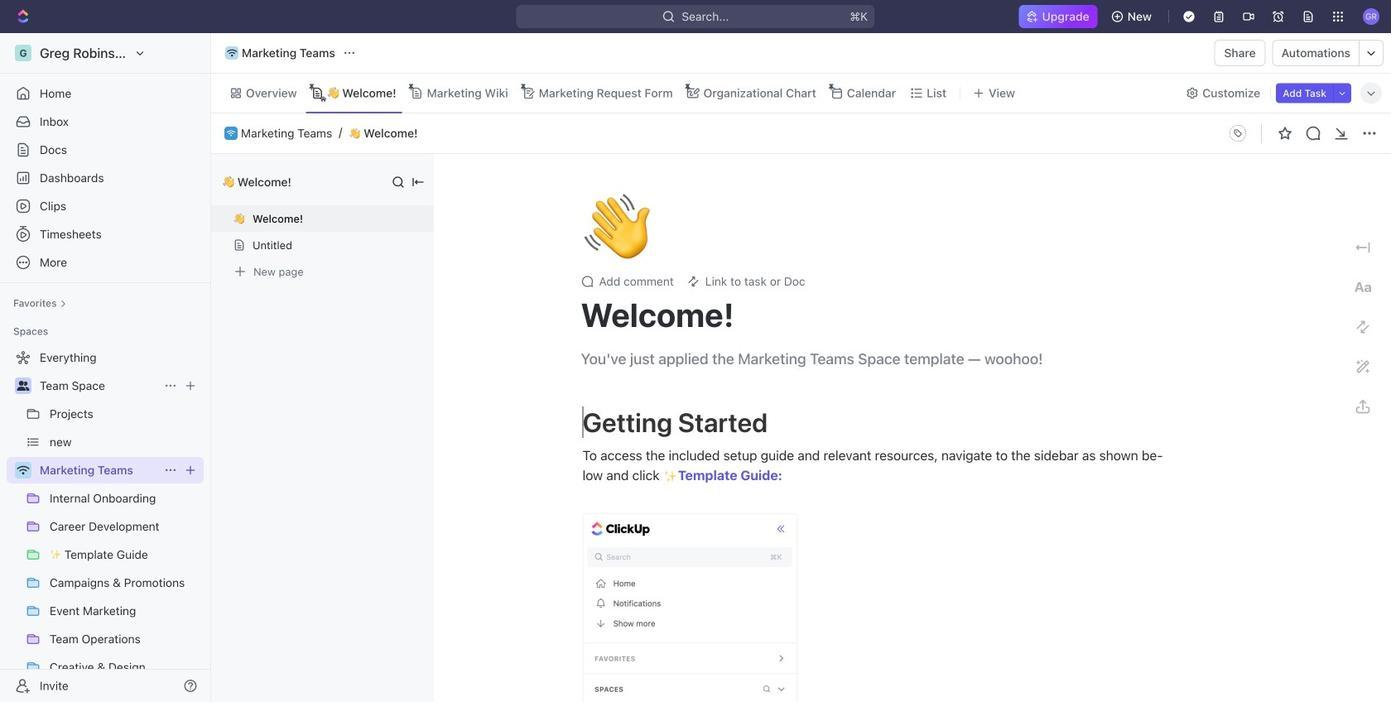 Task type: describe. For each thing, give the bounding box(es) containing it.
tree inside sidebar navigation
[[7, 345, 204, 703]]

sidebar navigation
[[0, 33, 215, 703]]

0 horizontal spatial wifi image
[[17, 466, 29, 476]]

user group image
[[17, 381, 29, 391]]

dropdown menu image
[[1225, 120, 1252, 147]]

1 horizontal spatial wifi image
[[227, 130, 235, 137]]



Task type: locate. For each thing, give the bounding box(es) containing it.
tree
[[7, 345, 204, 703]]

0 vertical spatial wifi image
[[227, 130, 235, 137]]

greg robinson's workspace, , element
[[15, 45, 31, 61]]

1 vertical spatial wifi image
[[17, 466, 29, 476]]

wifi image
[[227, 49, 237, 57]]

wifi image
[[227, 130, 235, 137], [17, 466, 29, 476]]



Task type: vqa. For each thing, say whether or not it's contained in the screenshot.
Greg Robinson's Workspace, , element
yes



